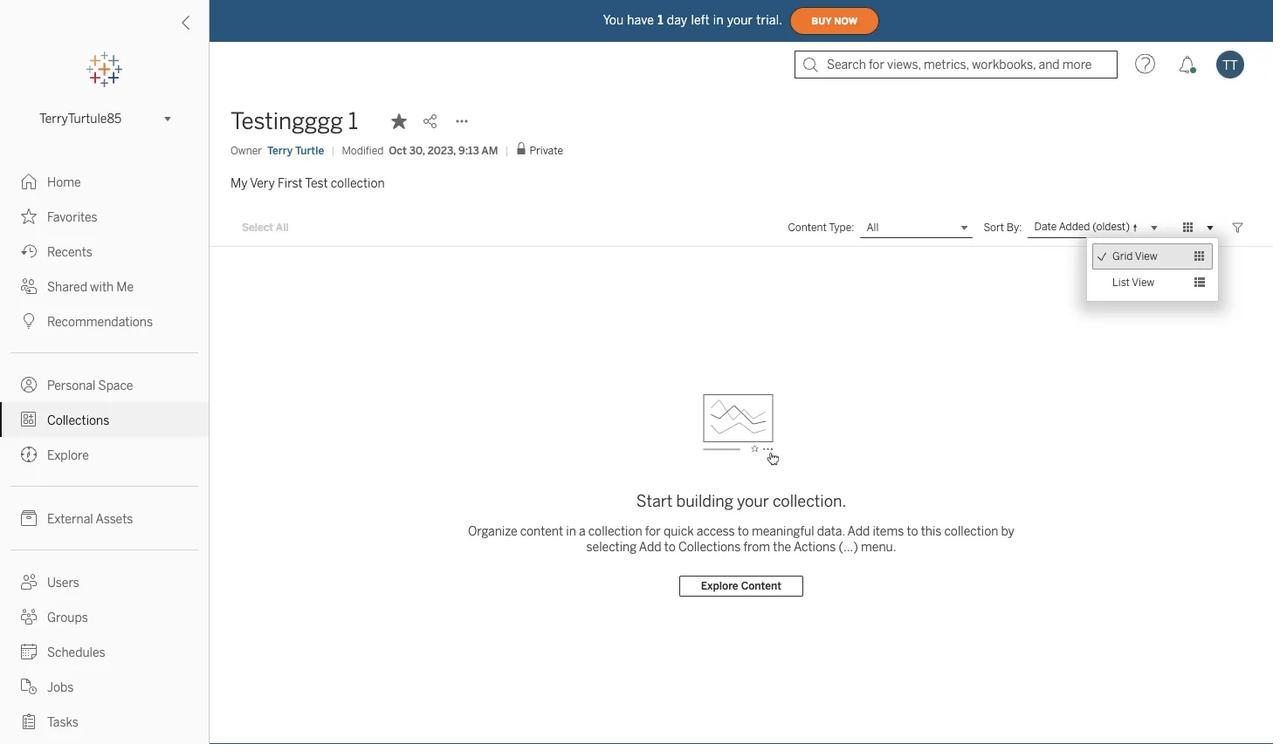 Task type: locate. For each thing, give the bounding box(es) containing it.
explore inside main navigation. press the up and down arrow keys to access links. element
[[47, 448, 89, 463]]

all
[[276, 222, 289, 234], [867, 222, 879, 234]]

collections down access
[[679, 540, 741, 555]]

in
[[713, 13, 724, 27], [566, 524, 576, 539]]

view for list view
[[1132, 277, 1155, 289]]

buy now button
[[790, 7, 880, 35]]

your left trial.
[[727, 13, 753, 27]]

1 vertical spatial 1
[[348, 108, 358, 135]]

collection up selecting
[[588, 524, 642, 539]]

content left the type:
[[788, 221, 827, 234]]

day
[[667, 13, 688, 27]]

list
[[1113, 277, 1130, 289]]

0 horizontal spatial all
[[276, 222, 289, 234]]

explore
[[47, 448, 89, 463], [701, 581, 739, 593]]

type:
[[829, 221, 855, 234]]

1 vertical spatial content
[[741, 581, 782, 593]]

in right "left"
[[713, 13, 724, 27]]

1 vertical spatial collections
[[679, 540, 741, 555]]

collection for test
[[331, 176, 385, 190]]

1 | from the left
[[331, 144, 335, 157]]

all right the type:
[[867, 222, 879, 234]]

1 vertical spatial your
[[737, 493, 769, 511]]

0 vertical spatial your
[[727, 13, 753, 27]]

0 vertical spatial view
[[1135, 250, 1158, 263]]

to down quick
[[664, 540, 676, 555]]

view right list
[[1132, 277, 1155, 289]]

explore content
[[701, 581, 782, 593]]

1 vertical spatial view
[[1132, 277, 1155, 289]]

explore down organize content in a collection for quick access to meaningful data. add items to this collection by selecting add to collections from the actions (...) menu.
[[701, 581, 739, 593]]

2023,
[[428, 144, 456, 157]]

all right select
[[276, 222, 289, 234]]

in left a
[[566, 524, 576, 539]]

a
[[579, 524, 586, 539]]

very
[[250, 176, 275, 190]]

0 vertical spatial collections
[[47, 414, 109, 428]]

all inside button
[[276, 222, 289, 234]]

terry turtle link
[[267, 143, 324, 159]]

favorites
[[47, 210, 98, 224]]

| right turtle
[[331, 144, 335, 157]]

1 left day
[[658, 13, 663, 27]]

1 vertical spatial add
[[639, 540, 662, 555]]

collection
[[331, 176, 385, 190], [588, 524, 642, 539], [945, 524, 999, 539]]

collection left by
[[945, 524, 999, 539]]

2 horizontal spatial to
[[907, 524, 918, 539]]

home
[[47, 175, 81, 190]]

your up organize content in a collection for quick access to meaningful data. add items to this collection by selecting add to collections from the actions (...) menu.
[[737, 493, 769, 511]]

collection for a
[[588, 524, 642, 539]]

0 vertical spatial 1
[[658, 13, 663, 27]]

0 horizontal spatial collection
[[331, 176, 385, 190]]

1 horizontal spatial explore
[[701, 581, 739, 593]]

collections down personal
[[47, 414, 109, 428]]

1 horizontal spatial collection
[[588, 524, 642, 539]]

collection.
[[773, 493, 847, 511]]

this
[[921, 524, 942, 539]]

(...)
[[839, 540, 858, 555]]

start
[[636, 493, 673, 511]]

0 vertical spatial content
[[788, 221, 827, 234]]

1 horizontal spatial |
[[505, 144, 509, 157]]

recommendations
[[47, 315, 153, 329]]

explore for explore content
[[701, 581, 739, 593]]

personal space link
[[0, 368, 209, 403]]

1 vertical spatial explore
[[701, 581, 739, 593]]

shared
[[47, 280, 87, 294]]

1 horizontal spatial add
[[848, 524, 870, 539]]

explore down "collections" 'link' on the left bottom
[[47, 448, 89, 463]]

1 all from the left
[[276, 222, 289, 234]]

add
[[848, 524, 870, 539], [639, 540, 662, 555]]

schedules
[[47, 646, 105, 660]]

organize
[[468, 524, 518, 539]]

2 horizontal spatial collection
[[945, 524, 999, 539]]

content down from
[[741, 581, 782, 593]]

collections link
[[0, 403, 209, 438]]

date added (oldest)
[[1035, 221, 1130, 233]]

testingggg
[[231, 108, 343, 135]]

add down for
[[639, 540, 662, 555]]

main navigation. press the up and down arrow keys to access links. element
[[0, 164, 209, 745]]

| right am
[[505, 144, 509, 157]]

grid view
[[1113, 250, 1158, 263]]

trial.
[[757, 13, 783, 27]]

collection down modified
[[331, 176, 385, 190]]

0 horizontal spatial collections
[[47, 414, 109, 428]]

explore for explore
[[47, 448, 89, 463]]

view right grid
[[1135, 250, 1158, 263]]

1 horizontal spatial content
[[788, 221, 827, 234]]

to up from
[[738, 524, 749, 539]]

9:13
[[459, 144, 479, 157]]

collections inside 'link'
[[47, 414, 109, 428]]

users link
[[0, 565, 209, 600]]

to left this
[[907, 524, 918, 539]]

1 vertical spatial in
[[566, 524, 576, 539]]

recommendations link
[[0, 304, 209, 339]]

explore inside button
[[701, 581, 739, 593]]

in inside organize content in a collection for quick access to meaningful data. add items to this collection by selecting add to collections from the actions (...) menu.
[[566, 524, 576, 539]]

|
[[331, 144, 335, 157], [505, 144, 509, 157]]

1 horizontal spatial all
[[867, 222, 879, 234]]

view
[[1135, 250, 1158, 263], [1132, 277, 1155, 289]]

jobs
[[47, 681, 74, 695]]

0 vertical spatial in
[[713, 13, 724, 27]]

0 vertical spatial explore
[[47, 448, 89, 463]]

0 horizontal spatial content
[[741, 581, 782, 593]]

collections
[[47, 414, 109, 428], [679, 540, 741, 555]]

0 horizontal spatial add
[[639, 540, 662, 555]]

add up (...)
[[848, 524, 870, 539]]

2 all from the left
[[867, 222, 879, 234]]

to
[[738, 524, 749, 539], [907, 524, 918, 539], [664, 540, 676, 555]]

1 horizontal spatial collections
[[679, 540, 741, 555]]

have
[[627, 13, 654, 27]]

1 up modified
[[348, 108, 358, 135]]

left
[[691, 13, 710, 27]]

all button
[[860, 217, 973, 238]]

0 horizontal spatial |
[[331, 144, 335, 157]]

0 horizontal spatial in
[[566, 524, 576, 539]]

shared with me link
[[0, 269, 209, 304]]

tasks
[[47, 716, 79, 730]]

my very first test collection
[[231, 176, 385, 190]]

tasks link
[[0, 705, 209, 740]]

shared with me
[[47, 280, 134, 294]]

access
[[697, 524, 735, 539]]

change view mode list box
[[1087, 238, 1218, 301]]

organize content in a collection for quick access to meaningful data. add items to this collection by selecting add to collections from the actions (...) menu.
[[468, 524, 1015, 555]]

0 horizontal spatial explore
[[47, 448, 89, 463]]



Task type: vqa. For each thing, say whether or not it's contained in the screenshot.
Very
yes



Task type: describe. For each thing, give the bounding box(es) containing it.
start building your collection.
[[636, 493, 847, 511]]

home link
[[0, 164, 209, 199]]

1 horizontal spatial 1
[[658, 13, 663, 27]]

collections inside organize content in a collection for quick access to meaningful data. add items to this collection by selecting add to collections from the actions (...) menu.
[[679, 540, 741, 555]]

jobs link
[[0, 670, 209, 705]]

explore link
[[0, 438, 209, 472]]

users
[[47, 576, 79, 590]]

buy
[[812, 16, 832, 26]]

content type:
[[788, 221, 855, 234]]

by:
[[1007, 221, 1022, 234]]

favorites link
[[0, 199, 209, 234]]

groups link
[[0, 600, 209, 635]]

2 | from the left
[[505, 144, 509, 157]]

items
[[873, 524, 904, 539]]

buy now
[[812, 16, 858, 26]]

personal space
[[47, 379, 133, 393]]

grid
[[1113, 250, 1133, 263]]

data.
[[817, 524, 845, 539]]

owner
[[231, 144, 262, 157]]

quick
[[664, 524, 694, 539]]

private
[[530, 145, 563, 157]]

date added (oldest) button
[[1028, 217, 1163, 238]]

selecting
[[587, 540, 637, 555]]

select
[[242, 222, 273, 234]]

sort
[[984, 221, 1004, 234]]

actions
[[794, 540, 836, 555]]

from
[[744, 540, 770, 555]]

assets
[[96, 512, 133, 527]]

groups
[[47, 611, 88, 625]]

owner terry turtle | modified oct 30, 2023, 9:13 am |
[[231, 144, 509, 157]]

1 horizontal spatial in
[[713, 13, 724, 27]]

select all
[[242, 222, 289, 234]]

external assets link
[[0, 501, 209, 536]]

testingggg 1
[[231, 108, 358, 135]]

explore content button
[[679, 576, 804, 597]]

terryturtule85
[[39, 112, 122, 126]]

select all button
[[231, 217, 300, 238]]

me
[[116, 280, 134, 294]]

0 horizontal spatial to
[[664, 540, 676, 555]]

with
[[90, 280, 114, 294]]

all inside popup button
[[867, 222, 879, 234]]

turtle
[[295, 144, 324, 157]]

added
[[1059, 221, 1090, 233]]

now
[[834, 16, 858, 26]]

first
[[278, 176, 303, 190]]

Search for views, metrics, workbooks, and more text field
[[795, 51, 1118, 79]]

modified
[[342, 144, 384, 157]]

content
[[520, 524, 563, 539]]

navigation panel element
[[0, 52, 209, 745]]

the
[[773, 540, 791, 555]]

menu.
[[861, 540, 896, 555]]

oct
[[389, 144, 407, 157]]

recents link
[[0, 234, 209, 269]]

space
[[98, 379, 133, 393]]

content inside button
[[741, 581, 782, 593]]

0 horizontal spatial 1
[[348, 108, 358, 135]]

am
[[482, 144, 498, 157]]

view for grid view
[[1135, 250, 1158, 263]]

list view
[[1113, 277, 1155, 289]]

terry
[[267, 144, 293, 157]]

external assets
[[47, 512, 133, 527]]

date
[[1035, 221, 1057, 233]]

meaningful
[[752, 524, 814, 539]]

you
[[603, 13, 624, 27]]

you have 1 day left in your trial.
[[603, 13, 783, 27]]

grid view image
[[1181, 220, 1196, 236]]

30,
[[409, 144, 425, 157]]

building
[[676, 493, 733, 511]]

my
[[231, 176, 248, 190]]

0 vertical spatial add
[[848, 524, 870, 539]]

test
[[305, 176, 328, 190]]

terryturtule85 button
[[32, 108, 176, 129]]

recents
[[47, 245, 92, 259]]

personal
[[47, 379, 96, 393]]

sort by:
[[984, 221, 1022, 234]]

external
[[47, 512, 93, 527]]

by
[[1001, 524, 1015, 539]]

schedules link
[[0, 635, 209, 670]]

for
[[645, 524, 661, 539]]

1 horizontal spatial to
[[738, 524, 749, 539]]



